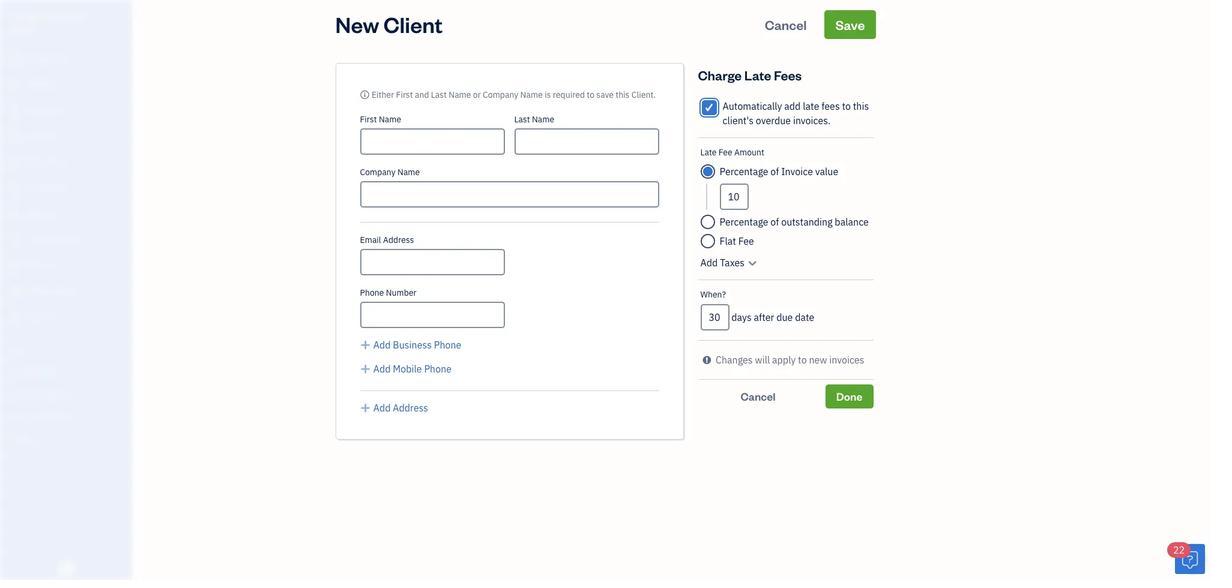 Task type: vqa. For each thing, say whether or not it's contained in the screenshot.
Projects "link"
no



Task type: describe. For each thing, give the bounding box(es) containing it.
save
[[597, 89, 614, 100]]

fees
[[822, 100, 840, 112]]

late inside option group
[[701, 147, 717, 158]]

email
[[360, 235, 381, 246]]

mobile
[[393, 363, 422, 375]]

and inside main element
[[29, 390, 42, 399]]

chevrondown image
[[747, 256, 758, 270]]

0 horizontal spatial last
[[431, 89, 447, 100]]

apply
[[772, 354, 796, 366]]

or
[[473, 89, 481, 100]]

address for add address
[[393, 402, 428, 414]]

kendall's company owner
[[10, 11, 86, 34]]

new
[[335, 10, 379, 38]]

overdue
[[756, 115, 791, 127]]

when?
[[701, 290, 726, 300]]

items and services link
[[3, 384, 129, 405]]

0 horizontal spatial to
[[587, 89, 595, 100]]

required
[[553, 89, 585, 100]]

last name
[[514, 114, 555, 125]]

0 horizontal spatial this
[[616, 89, 630, 100]]

fee for flat
[[739, 235, 754, 247]]

percentage of outstanding balance
[[720, 216, 869, 228]]

date
[[795, 312, 815, 324]]

taxes
[[720, 257, 745, 269]]

add for add taxes
[[701, 257, 718, 269]]

1 horizontal spatial company
[[360, 167, 396, 178]]

charge
[[698, 67, 742, 83]]

apps
[[9, 345, 27, 355]]

1 vertical spatial cancel button
[[698, 385, 818, 409]]

invoice image
[[8, 131, 22, 143]]

connections
[[28, 412, 70, 422]]

number
[[386, 288, 417, 299]]

add taxes
[[701, 257, 745, 269]]

balance
[[835, 216, 869, 228]]

is
[[545, 89, 551, 100]]

address for email address
[[383, 235, 414, 246]]

business
[[393, 339, 432, 351]]

this inside automatically add late fees to this client's overdue invoices.
[[853, 100, 869, 112]]

done
[[836, 390, 863, 404]]

to inside automatically add late fees to this client's overdue invoices.
[[842, 100, 851, 112]]

new
[[809, 354, 827, 366]]

name left or
[[449, 89, 471, 100]]

Last Name text field
[[514, 129, 659, 155]]

payment image
[[8, 157, 22, 169]]

1 horizontal spatial last
[[514, 114, 530, 125]]

company inside kendall's company owner
[[47, 11, 86, 22]]

days after due date
[[732, 312, 815, 324]]

late fee amount
[[701, 147, 765, 158]]

days
[[732, 312, 752, 324]]

Company Name text field
[[360, 181, 659, 208]]

late fee amount option group
[[698, 138, 874, 280]]

add business phone button
[[360, 338, 462, 353]]

add for add business phone
[[373, 339, 391, 351]]

percentage of invoice value
[[720, 166, 839, 178]]

add business phone
[[373, 339, 462, 351]]

team
[[9, 368, 28, 377]]

22
[[1174, 545, 1185, 557]]

outstanding
[[782, 216, 833, 228]]

percentage for percentage of outstanding balance
[[720, 216, 769, 228]]

done button
[[826, 385, 874, 409]]

1 horizontal spatial and
[[415, 89, 429, 100]]

email address
[[360, 235, 414, 246]]

main element
[[0, 0, 162, 581]]

Late Fee Delay (Days) text field
[[701, 305, 729, 331]]

chart image
[[8, 286, 22, 298]]

exclamationcircle image
[[703, 353, 711, 368]]

dashboard image
[[8, 53, 22, 65]]

flat fee
[[720, 235, 754, 247]]

add for add mobile phone
[[373, 363, 391, 375]]

plus image
[[360, 401, 371, 416]]

late
[[803, 100, 820, 112]]

team members link
[[3, 362, 129, 383]]

estimate image
[[8, 105, 22, 117]]

items and services
[[9, 390, 72, 399]]

0 horizontal spatial first
[[360, 114, 377, 125]]

name for last name
[[532, 114, 555, 125]]

freshbooks image
[[56, 562, 76, 576]]

save button
[[825, 10, 876, 39]]

value
[[815, 166, 839, 178]]

name for first name
[[379, 114, 401, 125]]

after
[[754, 312, 774, 324]]

first name
[[360, 114, 401, 125]]

charge late fees
[[698, 67, 802, 83]]



Task type: locate. For each thing, give the bounding box(es) containing it.
changes will apply to new invoices
[[716, 354, 865, 366]]

apps link
[[3, 340, 129, 361]]

0 vertical spatial and
[[415, 89, 429, 100]]

fee left amount
[[719, 147, 733, 158]]

cancel
[[765, 16, 807, 33], [741, 390, 776, 404]]

amount
[[735, 147, 765, 158]]

0 vertical spatial phone
[[360, 288, 384, 299]]

add
[[701, 257, 718, 269], [373, 339, 391, 351], [373, 363, 391, 375], [373, 402, 391, 414]]

name for company name
[[398, 167, 420, 178]]

services
[[43, 390, 72, 399]]

1 vertical spatial fee
[[739, 235, 754, 247]]

add inside button
[[373, 402, 391, 414]]

add inside dropdown button
[[701, 257, 718, 269]]

check image
[[704, 102, 715, 114]]

phone number
[[360, 288, 417, 299]]

plus image left business
[[360, 338, 371, 353]]

0 vertical spatial cancel
[[765, 16, 807, 33]]

timer image
[[8, 234, 22, 246]]

primary image
[[360, 89, 370, 100]]

phone inside button
[[434, 339, 462, 351]]

client's
[[723, 115, 754, 127]]

name left is
[[520, 89, 543, 100]]

this
[[616, 89, 630, 100], [853, 100, 869, 112]]

cancel up 'fees'
[[765, 16, 807, 33]]

to right fees at the top right of the page
[[842, 100, 851, 112]]

add inside button
[[373, 339, 391, 351]]

to
[[587, 89, 595, 100], [842, 100, 851, 112], [798, 354, 807, 366]]

money image
[[8, 260, 22, 272]]

1 vertical spatial first
[[360, 114, 377, 125]]

address
[[383, 235, 414, 246], [393, 402, 428, 414]]

this right fees at the top right of the page
[[853, 100, 869, 112]]

1 vertical spatial plus image
[[360, 362, 371, 377]]

phone right mobile
[[424, 363, 452, 375]]

add
[[785, 100, 801, 112]]

automatically add late fees to this client's overdue invoices.
[[723, 100, 869, 127]]

0 vertical spatial fee
[[719, 147, 733, 158]]

2 percentage from the top
[[720, 216, 769, 228]]

company down first name
[[360, 167, 396, 178]]

0 vertical spatial first
[[396, 89, 413, 100]]

add left business
[[373, 339, 391, 351]]

changes
[[716, 354, 753, 366]]

invoice
[[782, 166, 813, 178]]

flat
[[720, 235, 736, 247]]

name down is
[[532, 114, 555, 125]]

expense image
[[8, 183, 22, 195]]

22 button
[[1168, 543, 1205, 575]]

late left amount
[[701, 147, 717, 158]]

1 plus image from the top
[[360, 338, 371, 353]]

owner
[[10, 24, 34, 34]]

client
[[384, 10, 443, 38]]

cancel button down will
[[698, 385, 818, 409]]

1 vertical spatial of
[[771, 216, 779, 228]]

when? element
[[698, 280, 874, 341]]

and
[[415, 89, 429, 100], [29, 390, 42, 399]]

name down the either
[[379, 114, 401, 125]]

add inside 'button'
[[373, 363, 391, 375]]

add mobile phone button
[[360, 362, 452, 377]]

last down either first and last name or company name is required to save this client.
[[514, 114, 530, 125]]

settings
[[9, 434, 37, 444]]

report image
[[8, 312, 22, 324]]

phone inside 'button'
[[424, 363, 452, 375]]

plus image
[[360, 338, 371, 353], [360, 362, 371, 377]]

2 of from the top
[[771, 216, 779, 228]]

phone down phone number text box
[[434, 339, 462, 351]]

add left taxes at the right of the page
[[701, 257, 718, 269]]

members
[[29, 368, 61, 377]]

2 horizontal spatial company
[[483, 89, 519, 100]]

cancel down will
[[741, 390, 776, 404]]

fee right flat at the top of page
[[739, 235, 754, 247]]

0 horizontal spatial late
[[701, 147, 717, 158]]

First Name text field
[[360, 129, 505, 155]]

of for outstanding
[[771, 216, 779, 228]]

last left or
[[431, 89, 447, 100]]

0 horizontal spatial company
[[47, 11, 86, 22]]

bank
[[9, 412, 26, 422]]

percentage up flat fee on the right top of the page
[[720, 216, 769, 228]]

new client
[[335, 10, 443, 38]]

of left invoice
[[771, 166, 779, 178]]

first right the either
[[396, 89, 413, 100]]

this right the save
[[616, 89, 630, 100]]

address right email at the left of page
[[383, 235, 414, 246]]

2 vertical spatial phone
[[424, 363, 452, 375]]

cancel for bottom cancel button
[[741, 390, 776, 404]]

bank connections
[[9, 412, 70, 422]]

late
[[745, 67, 772, 83], [701, 147, 717, 158]]

1 horizontal spatial first
[[396, 89, 413, 100]]

address inside button
[[393, 402, 428, 414]]

0 vertical spatial cancel button
[[754, 10, 818, 39]]

of left outstanding
[[771, 216, 779, 228]]

bank connections link
[[3, 407, 129, 428]]

settings link
[[3, 429, 129, 450]]

1 vertical spatial and
[[29, 390, 42, 399]]

company right kendall's
[[47, 11, 86, 22]]

fees
[[774, 67, 802, 83]]

add mobile phone
[[373, 363, 452, 375]]

1 vertical spatial phone
[[434, 339, 462, 351]]

name down first name text field
[[398, 167, 420, 178]]

1 vertical spatial cancel
[[741, 390, 776, 404]]

add right plus image
[[373, 402, 391, 414]]

percentage down amount
[[720, 166, 769, 178]]

company
[[47, 11, 86, 22], [483, 89, 519, 100], [360, 167, 396, 178]]

and right the either
[[415, 89, 429, 100]]

resource center badge image
[[1175, 545, 1205, 575]]

plus image for add business phone
[[360, 338, 371, 353]]

add left mobile
[[373, 363, 391, 375]]

team members
[[9, 368, 61, 377]]

1 vertical spatial percentage
[[720, 216, 769, 228]]

0 vertical spatial plus image
[[360, 338, 371, 353]]

client.
[[632, 89, 656, 100]]

1 percentage from the top
[[720, 166, 769, 178]]

add for add address
[[373, 402, 391, 414]]

plus image up plus image
[[360, 362, 371, 377]]

will
[[755, 354, 770, 366]]

last
[[431, 89, 447, 100], [514, 114, 530, 125]]

first
[[396, 89, 413, 100], [360, 114, 377, 125]]

Email Address text field
[[360, 249, 505, 276]]

name
[[449, 89, 471, 100], [520, 89, 543, 100], [379, 114, 401, 125], [532, 114, 555, 125], [398, 167, 420, 178]]

Phone Number text field
[[360, 302, 505, 329]]

0 vertical spatial address
[[383, 235, 414, 246]]

of for invoice
[[771, 166, 779, 178]]

0 vertical spatial of
[[771, 166, 779, 178]]

2 plus image from the top
[[360, 362, 371, 377]]

and right items
[[29, 390, 42, 399]]

to left the save
[[587, 89, 595, 100]]

0 horizontal spatial fee
[[719, 147, 733, 158]]

address down add mobile phone
[[393, 402, 428, 414]]

client image
[[8, 79, 22, 91]]

percentage
[[720, 166, 769, 178], [720, 216, 769, 228]]

1 vertical spatial company
[[483, 89, 519, 100]]

1 horizontal spatial to
[[798, 354, 807, 366]]

company name
[[360, 167, 420, 178]]

0 vertical spatial late
[[745, 67, 772, 83]]

late left 'fees'
[[745, 67, 772, 83]]

project image
[[8, 208, 22, 220]]

of
[[771, 166, 779, 178], [771, 216, 779, 228]]

1 vertical spatial late
[[701, 147, 717, 158]]

invoices
[[830, 354, 865, 366]]

automatically
[[723, 100, 782, 112]]

invoices.
[[793, 115, 831, 127]]

save
[[836, 16, 865, 33]]

0 vertical spatial last
[[431, 89, 447, 100]]

0 horizontal spatial and
[[29, 390, 42, 399]]

percentage for percentage of invoice value
[[720, 166, 769, 178]]

1 horizontal spatial this
[[853, 100, 869, 112]]

phone left number
[[360, 288, 384, 299]]

phone for add business phone
[[434, 339, 462, 351]]

cancel button
[[754, 10, 818, 39], [698, 385, 818, 409]]

1 vertical spatial address
[[393, 402, 428, 414]]

1 of from the top
[[771, 166, 779, 178]]

cancel for cancel button to the top
[[765, 16, 807, 33]]

cancel button up 'fees'
[[754, 10, 818, 39]]

Late fee percentage text field
[[720, 184, 749, 210]]

fee
[[719, 147, 733, 158], [739, 235, 754, 247]]

add address
[[373, 402, 428, 414]]

first down primary 'image'
[[360, 114, 377, 125]]

phone
[[360, 288, 384, 299], [434, 339, 462, 351], [424, 363, 452, 375]]

1 horizontal spatial fee
[[739, 235, 754, 247]]

0 vertical spatial percentage
[[720, 166, 769, 178]]

2 horizontal spatial to
[[842, 100, 851, 112]]

due
[[777, 312, 793, 324]]

2 vertical spatial company
[[360, 167, 396, 178]]

fee for late
[[719, 147, 733, 158]]

kendall's
[[10, 11, 46, 22]]

add taxes button
[[701, 256, 758, 270]]

company right or
[[483, 89, 519, 100]]

1 vertical spatial last
[[514, 114, 530, 125]]

0 vertical spatial company
[[47, 11, 86, 22]]

either
[[372, 89, 394, 100]]

1 horizontal spatial late
[[745, 67, 772, 83]]

phone for add mobile phone
[[424, 363, 452, 375]]

items
[[9, 390, 28, 399]]

plus image for add mobile phone
[[360, 362, 371, 377]]

to left new on the bottom
[[798, 354, 807, 366]]

either first and last name or company name is required to save this client.
[[372, 89, 656, 100]]

add address button
[[360, 401, 428, 416]]



